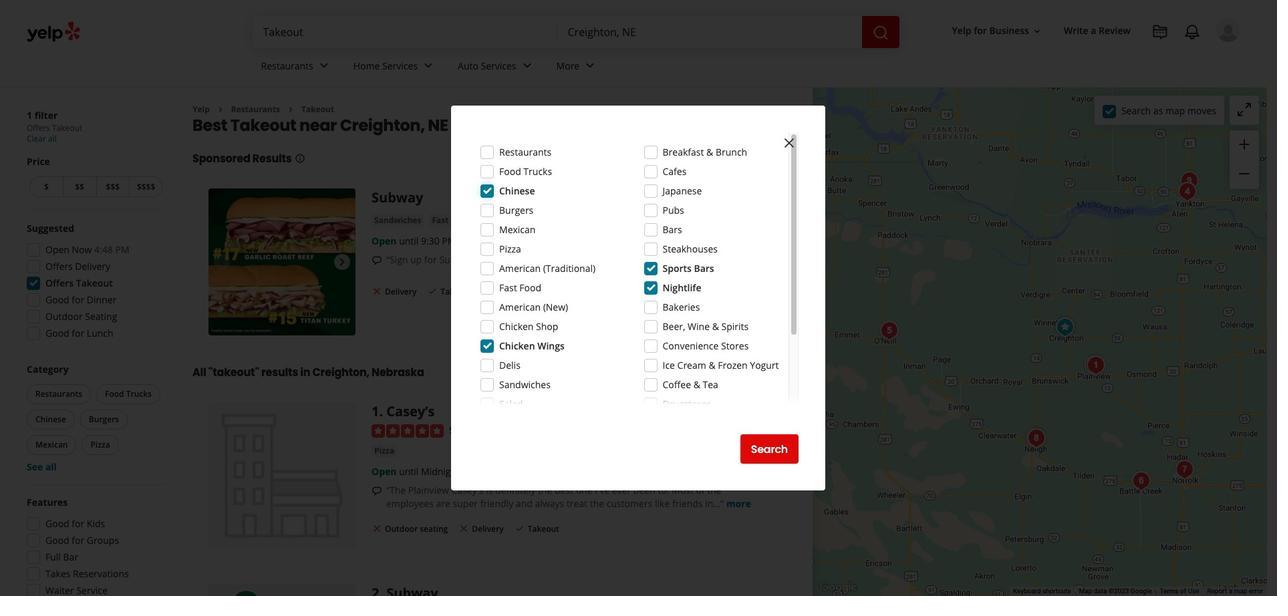 Task type: locate. For each thing, give the bounding box(es) containing it.
open down suggested
[[45, 243, 69, 256]]

0 horizontal spatial pizza
[[91, 439, 110, 451]]

1 vertical spatial fast food
[[499, 281, 541, 294]]

1 horizontal spatial a
[[1229, 588, 1233, 595]]

2 horizontal spatial delivery
[[472, 523, 504, 535]]

1 horizontal spatial of
[[1180, 588, 1187, 595]]

1 horizontal spatial pizza
[[374, 445, 394, 457]]

delivery
[[75, 260, 110, 273], [385, 286, 417, 298], [472, 523, 504, 535]]

1 vertical spatial more link
[[726, 497, 751, 510]]

0 vertical spatial more link
[[683, 254, 708, 266]]

all right see
[[45, 461, 57, 473]]

trucks inside search dialog
[[524, 165, 552, 178]]

2 24 chevron down v2 image from the left
[[519, 58, 535, 74]]

group containing category
[[24, 363, 166, 474]]

outdoor for outdoor seating
[[45, 310, 83, 323]]

a
[[1091, 24, 1096, 37], [1229, 588, 1233, 595]]

get
[[684, 284, 702, 300]]

map region
[[766, 0, 1277, 596]]

1 horizontal spatial outdoor
[[385, 523, 418, 535]]

search inside the search button
[[751, 441, 788, 457]]

24 chevron down v2 image for restaurants
[[316, 58, 332, 74]]

1 horizontal spatial subway image
[[1052, 314, 1079, 341]]

open
[[372, 235, 397, 248], [45, 243, 69, 256], [372, 465, 397, 478]]

terms
[[1160, 588, 1179, 595]]

chicken up chicken wings
[[499, 320, 534, 333]]

1 24 chevron down v2 image from the left
[[316, 58, 332, 74]]

report a map error
[[1208, 588, 1263, 595]]

map for error
[[1234, 588, 1248, 595]]

1 horizontal spatial food trucks
[[499, 165, 552, 178]]

1 vertical spatial trucks
[[126, 388, 152, 400]]

24 chevron down v2 image for more
[[582, 58, 598, 74]]

2 horizontal spatial pizza
[[499, 243, 521, 255]]

0 horizontal spatial chinese
[[35, 414, 66, 425]]

pm for open now 4:48 pm
[[115, 243, 129, 256]]

24 chevron down v2 image left home
[[316, 58, 332, 74]]

2 chicken from the top
[[499, 340, 535, 352]]

delivery down open now 4:48 pm
[[75, 260, 110, 273]]

search image
[[873, 24, 889, 41]]

1 left filter
[[27, 109, 32, 122]]

price
[[27, 155, 50, 168]]

more link up the 'nightlife'
[[683, 254, 708, 266]]

home
[[353, 59, 380, 72]]

pm right "9:30"
[[442, 235, 456, 248]]

casey's image
[[1083, 352, 1110, 379]]

chicken
[[499, 320, 534, 333], [499, 340, 535, 352]]

fast food inside button
[[432, 215, 470, 226]]

for up good for groups
[[72, 517, 84, 530]]

& left brunch
[[707, 146, 713, 158]]

24 chevron down v2 image right more
[[582, 58, 598, 74]]

1 horizontal spatial delivery
[[385, 286, 417, 298]]

1 vertical spatial bars
[[694, 262, 714, 275]]

creighton, left ne
[[340, 115, 425, 137]]

good for good for kids
[[45, 517, 69, 530]]

offers down filter
[[27, 122, 50, 134]]

group containing suggested
[[23, 222, 166, 344]]

services for home services
[[382, 59, 418, 72]]

0 vertical spatial search
[[1122, 104, 1151, 117]]

services inside home services link
[[382, 59, 418, 72]]

24 chevron down v2 image right auto services
[[519, 58, 535, 74]]

goody's grille image
[[1128, 468, 1155, 494]]

1 for 1 filter offers takeout clear all
[[27, 109, 32, 122]]

home services link
[[343, 48, 447, 87]]

chinese inside search dialog
[[499, 184, 535, 197]]

pizza down 5 star rating image
[[374, 445, 394, 457]]

delivery down friendly
[[472, 523, 504, 535]]

1 horizontal spatial and
[[545, 254, 562, 266]]

good up full
[[45, 534, 69, 547]]

1 vertical spatial until
[[399, 465, 419, 478]]

open now 4:48 pm
[[45, 243, 129, 256]]

1 horizontal spatial bars
[[694, 262, 714, 275]]

0 horizontal spatial bars
[[663, 223, 682, 236]]

all inside group
[[45, 461, 57, 473]]

1 filter offers takeout clear all
[[27, 109, 82, 144]]

1 horizontal spatial trucks
[[524, 165, 552, 178]]

fast food up american (new)
[[499, 281, 541, 294]]

fast right 16 close v2 image
[[499, 281, 517, 294]]

good
[[45, 293, 69, 306], [45, 327, 69, 340], [45, 517, 69, 530], [45, 534, 69, 547]]

map right the as
[[1166, 104, 1185, 117]]

0 vertical spatial 1
[[27, 109, 32, 122]]

0 vertical spatial fast
[[432, 215, 449, 226]]

shop
[[536, 320, 558, 333]]

moves
[[1188, 104, 1217, 117]]

$ button
[[29, 176, 63, 197]]

open down pizza link
[[372, 465, 397, 478]]

burgers inside search dialog
[[499, 204, 534, 217]]

cosmetics & beauty supply
[[663, 417, 781, 430]]

a right report
[[1229, 588, 1233, 595]]

good down offers takeout
[[45, 293, 69, 306]]

takeout up results
[[230, 115, 296, 137]]

0 horizontal spatial mexican
[[35, 439, 68, 451]]

notifications image
[[1184, 24, 1200, 40]]

1 vertical spatial chinese
[[35, 414, 66, 425]]

pizza
[[499, 243, 521, 255], [91, 439, 110, 451], [374, 445, 394, 457]]

"the
[[386, 484, 406, 497]]

0 horizontal spatial delivery
[[75, 260, 110, 273]]

casey's
[[452, 484, 484, 497]]

0 vertical spatial outdoor
[[45, 310, 83, 323]]

0 horizontal spatial subway image
[[1052, 314, 1079, 341]]

1 vertical spatial yelp
[[193, 104, 210, 115]]

0 vertical spatial map
[[1166, 104, 1185, 117]]

black cow fat pig pub & steak image
[[1172, 456, 1198, 483]]

&
[[707, 146, 713, 158], [712, 320, 719, 333], [709, 359, 716, 372], [694, 378, 700, 391], [710, 417, 717, 430]]

restaurants link up 16 chevron right v2 icon
[[250, 48, 343, 87]]

all
[[193, 365, 206, 381]]

outdoor
[[45, 310, 83, 323], [385, 523, 418, 535]]

in…"
[[705, 497, 724, 510]]

16 speech v2 image
[[372, 255, 382, 266]]

(traditional)
[[543, 262, 596, 275]]

convenience
[[663, 340, 719, 352]]

1 horizontal spatial services
[[481, 59, 516, 72]]

1 vertical spatial mexican
[[35, 439, 68, 451]]

shortcuts
[[1043, 588, 1071, 595]]

16 info v2 image
[[294, 153, 305, 164]]

subway image
[[209, 189, 356, 336], [1052, 314, 1079, 341]]

0 horizontal spatial 24 chevron down v2 image
[[316, 58, 332, 74]]

google
[[1131, 588, 1152, 595]]

0 horizontal spatial and
[[516, 497, 533, 510]]

mexican up rewards
[[499, 223, 536, 236]]

american up curbside
[[499, 262, 541, 275]]

food trucks
[[499, 165, 552, 178], [105, 388, 152, 400]]

search left the as
[[1122, 104, 1151, 117]]

2 horizontal spatial 24 chevron down v2 image
[[582, 58, 598, 74]]

terms of use
[[1160, 588, 1200, 595]]

pizza button down 5 star rating image
[[372, 445, 397, 458]]

reservations
[[73, 567, 129, 580]]

one
[[576, 484, 593, 497]]

yelp link
[[193, 104, 210, 115]]

auto
[[458, 59, 479, 72]]

for down good for kids
[[72, 534, 84, 547]]

and left get at the top left of page
[[545, 254, 562, 266]]

pizza button down burgers button
[[82, 435, 119, 455]]

of left use
[[1180, 588, 1187, 595]]

see
[[27, 461, 43, 473]]

takeout inside 1 filter offers takeout clear all
[[52, 122, 82, 134]]

16 close v2 image down 16 speech v2 image
[[372, 286, 382, 297]]

expand map image
[[1237, 102, 1253, 118]]

0 horizontal spatial fast
[[432, 215, 449, 226]]

all right the clear
[[48, 133, 57, 144]]

lunch
[[87, 327, 113, 340]]

pm right 4:48
[[115, 243, 129, 256]]

0 vertical spatial trucks
[[524, 165, 552, 178]]

search as map moves
[[1122, 104, 1217, 117]]

wine
[[688, 320, 710, 333]]

bar
[[63, 551, 78, 563]]

good for good for dinner
[[45, 293, 69, 306]]

takeout down filter
[[52, 122, 82, 134]]

fast inside button
[[432, 215, 449, 226]]

more link
[[683, 254, 708, 266], [726, 497, 751, 510]]

mcdonald's image
[[876, 317, 903, 344]]

pizza up american (traditional)
[[499, 243, 521, 255]]

1 vertical spatial more
[[726, 497, 751, 510]]

yogurt
[[750, 359, 779, 372]]

mexican up the see all "button"
[[35, 439, 68, 451]]

a right "write"
[[1091, 24, 1096, 37]]

1 horizontal spatial fast food
[[499, 281, 541, 294]]

16 close v2 image down super
[[459, 523, 469, 534]]

open up 16 speech v2 image
[[372, 235, 397, 248]]

& left beauty on the right of page
[[710, 417, 717, 430]]

zoom in image
[[1237, 136, 1253, 152]]

yelp left 16 chevron right v2 image
[[193, 104, 210, 115]]

directions
[[705, 284, 757, 300]]

burgers down food trucks button
[[89, 414, 119, 425]]

0 vertical spatial a
[[1091, 24, 1096, 37]]

0 vertical spatial burgers
[[499, 204, 534, 217]]

ice cream & frozen yogurt
[[663, 359, 779, 372]]

outdoor seating
[[385, 523, 448, 535]]

chicken up delis
[[499, 340, 535, 352]]

24 chevron down v2 image inside "auto services" link
[[519, 58, 535, 74]]

& up tea
[[709, 359, 716, 372]]

slideshow element
[[209, 189, 356, 336]]

1 horizontal spatial mexican
[[499, 223, 536, 236]]

sandwiches down subway link
[[374, 215, 421, 226]]

charlie's pizza house image
[[1174, 178, 1201, 205]]

yelp
[[952, 24, 972, 37], [193, 104, 210, 115]]

american (traditional)
[[499, 262, 596, 275]]

0 vertical spatial of
[[696, 484, 705, 497]]

food trucks inside button
[[105, 388, 152, 400]]

and down the definitely
[[516, 497, 533, 510]]

for for groups
[[72, 534, 84, 547]]

0 horizontal spatial map
[[1166, 104, 1185, 117]]

fast inside search dialog
[[499, 281, 517, 294]]

burgers up rewards
[[499, 204, 534, 217]]

map left error
[[1234, 588, 1248, 595]]

sandwiches up salad
[[499, 378, 551, 391]]

16 chevron right v2 image
[[215, 104, 226, 115]]

0 horizontal spatial of
[[696, 484, 705, 497]]

2 services from the left
[[481, 59, 516, 72]]

for for kids
[[72, 517, 84, 530]]

1 vertical spatial all
[[45, 461, 57, 473]]

search for search as map moves
[[1122, 104, 1151, 117]]

open for "the plainview casey's is definitely the best one i've ever been to. most of the employees are super friendly and always treat the customers like friends in…"
[[372, 465, 397, 478]]

for left business
[[974, 24, 987, 37]]

3 good from the top
[[45, 517, 69, 530]]

search down supply
[[751, 441, 788, 457]]

good for good for groups
[[45, 534, 69, 547]]

until up up
[[399, 235, 419, 248]]

2 american from the top
[[499, 301, 541, 313]]

2 vertical spatial offers
[[45, 277, 74, 289]]

1 horizontal spatial 1
[[372, 403, 379, 421]]

sandwiches
[[374, 215, 421, 226], [499, 378, 551, 391]]

24 chevron down v2 image inside more link
[[582, 58, 598, 74]]

0 horizontal spatial trucks
[[126, 388, 152, 400]]

the up 'always'
[[538, 484, 552, 497]]

open until 9:30 pm
[[372, 235, 456, 248]]

1 horizontal spatial more link
[[726, 497, 751, 510]]

"sign
[[386, 254, 408, 266]]

1 vertical spatial map
[[1234, 588, 1248, 595]]

more link for "the plainview casey's is definitely the best one i've ever been to. most of the employees are super friendly and always treat the customers like friends in…" more
[[726, 497, 751, 510]]

1 horizontal spatial fast
[[499, 281, 517, 294]]

until for until midnight
[[399, 465, 419, 478]]

for down offers takeout
[[72, 293, 84, 306]]

more up the 'nightlife'
[[683, 254, 708, 266]]

deserve"
[[643, 254, 680, 266]]

all
[[48, 133, 57, 144], [45, 461, 57, 473]]

1 vertical spatial a
[[1229, 588, 1233, 595]]

0 vertical spatial chinese
[[499, 184, 535, 197]]

fast up "9:30"
[[432, 215, 449, 226]]

services inside "auto services" link
[[481, 59, 516, 72]]

0 horizontal spatial outdoor
[[45, 310, 83, 323]]

definitely
[[495, 484, 536, 497]]

0 horizontal spatial more link
[[683, 254, 708, 266]]

offers inside 1 filter offers takeout clear all
[[27, 122, 50, 134]]

& for tea
[[694, 378, 700, 391]]

0 horizontal spatial food trucks
[[105, 388, 152, 400]]

of right most
[[696, 484, 705, 497]]

2 good from the top
[[45, 327, 69, 340]]

subway image
[[1052, 314, 1079, 341], [1081, 352, 1108, 379]]

1 until from the top
[[399, 235, 419, 248]]

1 vertical spatial of
[[1180, 588, 1187, 595]]

open for "sign up for subway® mvp rewards and get the perks you deserve"
[[372, 235, 397, 248]]

terms of use link
[[1160, 588, 1200, 595]]

good for groups
[[45, 534, 119, 547]]

creighton, right in
[[313, 365, 370, 381]]

1 vertical spatial delivery
[[385, 286, 417, 298]]

2 until from the top
[[399, 465, 419, 478]]

imperial image
[[1023, 425, 1050, 452]]

services right auto
[[481, 59, 516, 72]]

None search field
[[252, 16, 902, 48]]

restaurants link right 16 chevron right v2 image
[[231, 104, 280, 115]]

& left tea
[[694, 378, 700, 391]]

yelp inside button
[[952, 24, 972, 37]]

clear all link
[[27, 133, 57, 144]]

american down curbside
[[499, 301, 541, 313]]

clear
[[27, 133, 46, 144]]

1 horizontal spatial map
[[1234, 588, 1248, 595]]

king buffet and mongolian grill image
[[1176, 167, 1203, 194]]

0 vertical spatial american
[[499, 262, 541, 275]]

0 horizontal spatial a
[[1091, 24, 1096, 37]]

open inside group
[[45, 243, 69, 256]]

16 close v2 image
[[483, 286, 494, 297]]

until up "the
[[399, 465, 419, 478]]

plainview
[[408, 484, 449, 497]]

1 chicken from the top
[[499, 320, 534, 333]]

bars down steakhouses at top right
[[694, 262, 714, 275]]

good down outdoor seating
[[45, 327, 69, 340]]

group
[[1230, 130, 1259, 189], [23, 222, 166, 344], [24, 363, 166, 474], [23, 496, 166, 596]]

0 horizontal spatial pm
[[115, 243, 129, 256]]

get
[[565, 254, 578, 266]]

zoom out image
[[1237, 166, 1253, 182]]

0 vertical spatial bars
[[663, 223, 682, 236]]

1 horizontal spatial more
[[726, 497, 751, 510]]

1 services from the left
[[382, 59, 418, 72]]

for for lunch
[[72, 327, 84, 340]]

0 vertical spatial fast food
[[432, 215, 470, 226]]

0 vertical spatial offers
[[27, 122, 50, 134]]

16 close v2 image down 16 speech v2 icon
[[372, 523, 382, 534]]

1 vertical spatial offers
[[45, 260, 73, 273]]

1 vertical spatial outdoor
[[385, 523, 418, 535]]

0 horizontal spatial services
[[382, 59, 418, 72]]

1 vertical spatial restaurants link
[[231, 104, 280, 115]]

1 good from the top
[[45, 293, 69, 306]]

more link right in…" on the bottom right of page
[[726, 497, 751, 510]]

restaurants
[[261, 59, 313, 72], [231, 104, 280, 115], [499, 146, 552, 158], [35, 388, 82, 400]]

1 vertical spatial 1
[[372, 403, 379, 421]]

wings
[[538, 340, 565, 352]]

1 horizontal spatial yelp
[[952, 24, 972, 37]]

0 horizontal spatial pizza button
[[82, 435, 119, 455]]

for for dinner
[[72, 293, 84, 306]]

16 close v2 image for takeout
[[372, 286, 382, 297]]

nebraska
[[372, 365, 424, 381]]

yelp left business
[[952, 24, 972, 37]]

best
[[555, 484, 573, 497]]

0 vertical spatial all
[[48, 133, 57, 144]]

for inside button
[[974, 24, 987, 37]]

takes
[[45, 567, 70, 580]]

offers up offers takeout
[[45, 260, 73, 273]]

1 horizontal spatial sandwiches
[[499, 378, 551, 391]]

fast food inside search dialog
[[499, 281, 541, 294]]

pm for open until 9:30 pm
[[442, 235, 456, 248]]

1 vertical spatial creighton,
[[313, 365, 370, 381]]

16 close v2 image
[[372, 286, 382, 297], [372, 523, 382, 534], [459, 523, 469, 534]]

all "takeout" results in creighton, nebraska
[[193, 365, 424, 381]]

pickup
[[533, 286, 559, 298]]

1 vertical spatial chicken
[[499, 340, 535, 352]]

more link for "sign up for subway® mvp rewards and get the perks you deserve" more
[[683, 254, 708, 266]]

0 vertical spatial delivery
[[75, 260, 110, 273]]

pizza inside group
[[91, 439, 110, 451]]

1 vertical spatial subway image
[[1081, 352, 1108, 379]]

mexican inside button
[[35, 439, 68, 451]]

pizza down burgers button
[[91, 439, 110, 451]]

brunch
[[716, 146, 747, 158]]

offers down offers delivery at left top
[[45, 277, 74, 289]]

24 chevron down v2 image
[[316, 58, 332, 74], [519, 58, 535, 74], [582, 58, 598, 74]]

1 vertical spatial and
[[516, 497, 533, 510]]

american (new)
[[499, 301, 568, 313]]

1 vertical spatial food trucks
[[105, 388, 152, 400]]

outdoor down the employees
[[385, 523, 418, 535]]

outdoor up the "good for lunch"
[[45, 310, 83, 323]]

yelp for yelp for business
[[952, 24, 972, 37]]

supply
[[752, 417, 781, 430]]

0 horizontal spatial yelp
[[193, 104, 210, 115]]

for down outdoor seating
[[72, 327, 84, 340]]

1 horizontal spatial subway image
[[1081, 352, 1108, 379]]

get directions
[[684, 284, 757, 300]]

all inside 1 filter offers takeout clear all
[[48, 133, 57, 144]]

previous image
[[214, 254, 230, 270]]

24 chevron down v2 image inside restaurants link
[[316, 58, 332, 74]]

1 vertical spatial search
[[751, 441, 788, 457]]

bars down pubs on the top
[[663, 223, 682, 236]]

4 good from the top
[[45, 534, 69, 547]]

rewards
[[506, 254, 543, 266]]

until for until 9:30 pm
[[399, 235, 419, 248]]

1 inside 1 filter offers takeout clear all
[[27, 109, 32, 122]]

1 horizontal spatial 24 chevron down v2 image
[[519, 58, 535, 74]]

as
[[1154, 104, 1163, 117]]

1 horizontal spatial pm
[[442, 235, 456, 248]]

the up in…" on the bottom right of page
[[707, 484, 722, 497]]

0 vertical spatial sandwiches
[[374, 215, 421, 226]]

burgers inside button
[[89, 414, 119, 425]]

0 vertical spatial food trucks
[[499, 165, 552, 178]]

creighton,
[[340, 115, 425, 137], [313, 365, 370, 381]]

1 vertical spatial sandwiches
[[499, 378, 551, 391]]

0 horizontal spatial search
[[751, 441, 788, 457]]

map
[[1166, 104, 1185, 117], [1234, 588, 1248, 595]]

outdoor seating
[[45, 310, 117, 323]]

3 24 chevron down v2 image from the left
[[582, 58, 598, 74]]

1 american from the top
[[499, 262, 541, 275]]

chicken shop
[[499, 320, 558, 333]]

subway link
[[372, 189, 423, 207]]

kids
[[87, 517, 105, 530]]

services left 24 chevron down v2 icon
[[382, 59, 418, 72]]

nightlife
[[663, 281, 701, 294]]

fast food up "9:30"
[[432, 215, 470, 226]]

delivery left 16 checkmark v2 icon
[[385, 286, 417, 298]]

0 horizontal spatial sandwiches
[[374, 215, 421, 226]]

subway
[[372, 189, 423, 207]]

0 vertical spatial creighton,
[[340, 115, 425, 137]]

sandwiches inside search dialog
[[499, 378, 551, 391]]

takes reservations
[[45, 567, 129, 580]]

good down features
[[45, 517, 69, 530]]

best
[[193, 115, 227, 137]]

0 vertical spatial yelp
[[952, 24, 972, 37]]

more right in…" on the bottom right of page
[[726, 497, 751, 510]]

delivery for 16 close v2 icon corresponding to takeout
[[385, 286, 417, 298]]

until
[[399, 235, 419, 248], [399, 465, 419, 478]]

1 left casey's link
[[372, 403, 379, 421]]

1 horizontal spatial burgers
[[499, 204, 534, 217]]



Task type: vqa. For each thing, say whether or not it's contained in the screenshot.
Am
no



Task type: describe. For each thing, give the bounding box(es) containing it.
report a map error link
[[1208, 588, 1263, 595]]

food trucks inside search dialog
[[499, 165, 552, 178]]

american for american (new)
[[499, 301, 541, 313]]

5.0
[[449, 424, 462, 437]]

mexican button
[[27, 435, 77, 455]]

good for lunch
[[45, 327, 113, 340]]

delis
[[499, 359, 521, 372]]

ever
[[612, 484, 631, 497]]

"takeout"
[[208, 365, 259, 381]]

$$$$ button
[[129, 176, 163, 197]]

user actions element
[[942, 17, 1259, 99]]

business categories element
[[250, 48, 1241, 87]]

ne
[[428, 115, 448, 137]]

restaurants inside business categories element
[[261, 59, 313, 72]]

16 speech v2 image
[[372, 486, 382, 497]]

16 checkmark v2 image
[[514, 523, 525, 534]]

for for business
[[974, 24, 987, 37]]

sports
[[663, 262, 692, 275]]

a for write
[[1091, 24, 1096, 37]]

takeout up dinner
[[76, 277, 113, 289]]

projects image
[[1152, 24, 1168, 40]]

stores
[[721, 340, 749, 352]]

& right "wine"
[[712, 320, 719, 333]]

takeout right 16 chevron right v2 icon
[[301, 104, 334, 115]]

are
[[436, 497, 450, 510]]

the right get at the top left of page
[[581, 254, 595, 266]]

i've
[[595, 484, 610, 497]]

more link
[[546, 48, 609, 87]]

0 vertical spatial and
[[545, 254, 562, 266]]

0 vertical spatial subway image
[[1052, 314, 1079, 341]]

write a review link
[[1059, 19, 1136, 43]]

good for dinner
[[45, 293, 117, 306]]

perks
[[597, 254, 622, 266]]

curbside pickup
[[496, 286, 559, 298]]

4:48
[[94, 243, 113, 256]]

search for search
[[751, 441, 788, 457]]

google image
[[816, 579, 860, 596]]

near
[[299, 115, 337, 137]]

for right up
[[424, 254, 437, 266]]

full
[[45, 551, 61, 563]]

more inside the "the plainview casey's is definitely the best one i've ever been to. most of the employees are super friendly and always treat the customers like friends in…" more
[[726, 497, 751, 510]]

been
[[633, 484, 655, 497]]

chicken for chicken shop
[[499, 320, 534, 333]]

offers delivery
[[45, 260, 110, 273]]

of inside the "the plainview casey's is definitely the best one i've ever been to. most of the employees are super friendly and always treat the customers like friends in…" more
[[696, 484, 705, 497]]

16 chevron right v2 image
[[285, 104, 296, 115]]

& for beauty
[[710, 417, 717, 430]]

coffee
[[663, 378, 691, 391]]

chicken for chicken wings
[[499, 340, 535, 352]]

and inside the "the plainview casey's is definitely the best one i've ever been to. most of the employees are super friendly and always treat the customers like friends in…" more
[[516, 497, 533, 510]]

16 checkmark v2 image
[[427, 286, 438, 297]]

delivery inside group
[[75, 260, 110, 273]]

0 vertical spatial restaurants link
[[250, 48, 343, 87]]

friends
[[672, 497, 703, 510]]

casey's
[[387, 403, 435, 421]]

neligh deli image
[[1023, 425, 1049, 452]]

more
[[556, 59, 580, 72]]

up
[[410, 254, 422, 266]]

keyboard
[[1013, 588, 1041, 595]]

results
[[261, 365, 298, 381]]

keyboard shortcuts button
[[1013, 587, 1071, 596]]

$$
[[75, 181, 84, 193]]

breakfast & brunch
[[663, 146, 747, 158]]

sandwiches button
[[372, 214, 424, 228]]

delivery for 16 close v2 icon below super
[[472, 523, 504, 535]]

dinner
[[87, 293, 117, 306]]

error
[[1249, 588, 1263, 595]]

24 chevron down v2 image
[[420, 58, 437, 74]]

group containing features
[[23, 496, 166, 596]]

16 close v2 image for delivery
[[372, 523, 382, 534]]

.
[[379, 403, 383, 421]]

curbside
[[496, 286, 531, 298]]

services for auto services
[[481, 59, 516, 72]]

next image
[[334, 254, 350, 270]]

american for american (traditional)
[[499, 262, 541, 275]]

5.0 link
[[449, 423, 462, 437]]

business
[[990, 24, 1029, 37]]

pizza inside search dialog
[[499, 243, 521, 255]]

trucks inside button
[[126, 388, 152, 400]]

& for brunch
[[707, 146, 713, 158]]

fast food button
[[429, 214, 473, 228]]

food inside group
[[105, 388, 124, 400]]

category
[[27, 363, 69, 376]]

search dialog
[[0, 0, 1277, 596]]

write
[[1064, 24, 1089, 37]]

beer, wine & spirits
[[663, 320, 749, 333]]

always
[[535, 497, 564, 510]]

sandwiches inside button
[[374, 215, 421, 226]]

mexican inside search dialog
[[499, 223, 536, 236]]

casey's image
[[209, 403, 356, 550]]

pizza button inside group
[[82, 435, 119, 455]]

in
[[300, 365, 310, 381]]

restaurants inside search dialog
[[499, 146, 552, 158]]

1 . casey's
[[372, 403, 435, 421]]

seating
[[85, 310, 117, 323]]

is
[[486, 484, 493, 497]]

frozen
[[718, 359, 748, 372]]

takeout right 16 checkmark v2 image
[[528, 523, 559, 535]]

keyboard shortcuts
[[1013, 588, 1071, 595]]

japanese
[[663, 184, 702, 197]]

offers for offers delivery
[[45, 260, 73, 273]]

you
[[624, 254, 640, 266]]

map data ©2023 google
[[1079, 588, 1152, 595]]

close image
[[781, 135, 797, 151]]

0 horizontal spatial subway image
[[209, 189, 356, 336]]

chinese inside button
[[35, 414, 66, 425]]

data
[[1094, 588, 1107, 595]]

0 horizontal spatial more
[[683, 254, 708, 266]]

filter
[[35, 109, 58, 122]]

burgers button
[[80, 410, 128, 430]]

results
[[252, 151, 292, 167]]

friendly
[[480, 497, 513, 510]]

1 horizontal spatial pizza button
[[372, 445, 397, 458]]

groups
[[87, 534, 119, 547]]

pizza for pizza button within group
[[91, 439, 110, 451]]

9:30
[[421, 235, 440, 248]]

1 for 1 . casey's
[[372, 403, 379, 421]]

restaurants inside button
[[35, 388, 82, 400]]

$$$
[[106, 181, 120, 193]]

$
[[44, 181, 49, 193]]

features
[[27, 496, 68, 509]]

a for report
[[1229, 588, 1233, 595]]

ice
[[663, 359, 675, 372]]

16 chevron down v2 image
[[1032, 26, 1043, 37]]

open until midnight
[[372, 465, 460, 478]]

the down i've
[[590, 497, 604, 510]]

outdoor for outdoor seating
[[385, 523, 418, 535]]

pizza for the right pizza button
[[374, 445, 394, 457]]

takeout link
[[301, 104, 334, 115]]

offers for offers takeout
[[45, 277, 74, 289]]

super
[[453, 497, 478, 510]]

good for good for lunch
[[45, 327, 69, 340]]

5 star rating image
[[372, 424, 444, 438]]

map for moves
[[1166, 104, 1185, 117]]

see all button
[[27, 461, 57, 473]]

open for offers delivery
[[45, 243, 69, 256]]

$$$$
[[137, 181, 155, 193]]

24 chevron down v2 image for auto services
[[519, 58, 535, 74]]

treat
[[567, 497, 588, 510]]

cream
[[677, 359, 706, 372]]

yelp for yelp 'link'
[[193, 104, 210, 115]]

see all
[[27, 461, 57, 473]]

takeout right 16 checkmark v2 icon
[[441, 286, 472, 298]]

"sign up for subway® mvp rewards and get the perks you deserve" more
[[386, 254, 708, 266]]

price group
[[27, 155, 166, 200]]

midnight
[[421, 465, 460, 478]]

suggested
[[27, 222, 74, 235]]

sponsored
[[193, 151, 250, 167]]



